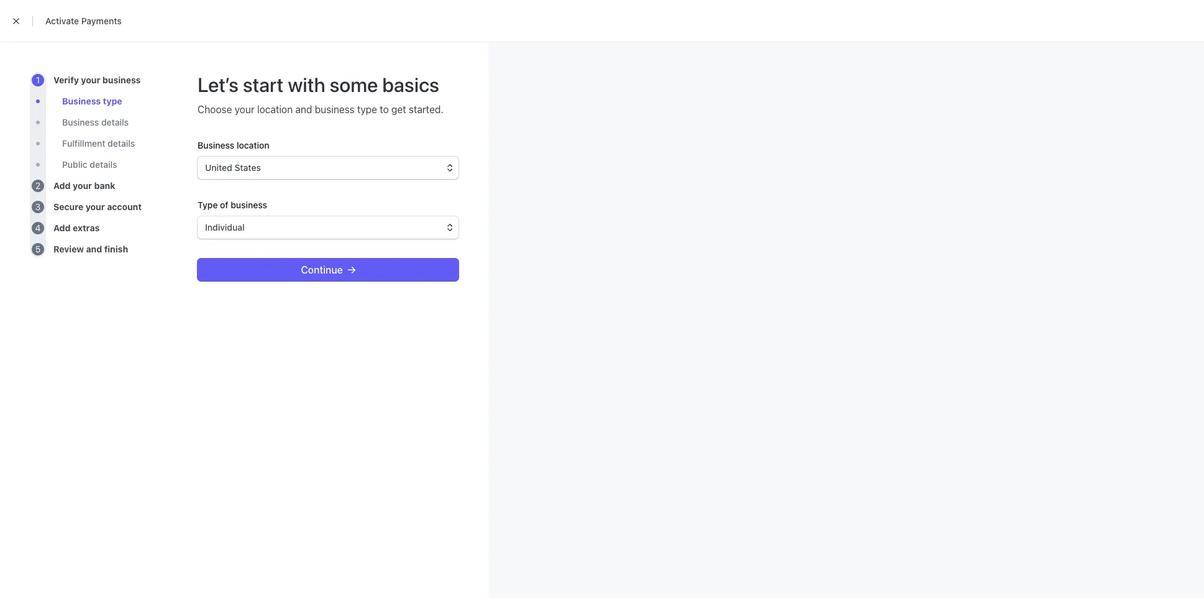 Task type: describe. For each thing, give the bounding box(es) containing it.
0 vertical spatial location
[[257, 104, 293, 115]]

type of business
[[198, 200, 267, 210]]

1 horizontal spatial type
[[357, 104, 377, 115]]

get
[[392, 104, 406, 115]]

started.
[[409, 104, 444, 115]]

start
[[243, 73, 284, 96]]

5
[[35, 244, 41, 254]]

basics
[[383, 73, 440, 96]]

type inside business type link
[[103, 96, 122, 106]]

let's
[[198, 73, 239, 96]]

activate
[[45, 16, 79, 26]]

1 vertical spatial business
[[231, 200, 267, 210]]

1
[[36, 75, 40, 85]]

continue button
[[198, 259, 459, 281]]

svg image
[[348, 266, 355, 274]]

2
[[35, 180, 41, 191]]

3
[[35, 201, 41, 212]]



Task type: vqa. For each thing, say whether or not it's contained in the screenshot.
and
yes



Task type: locate. For each thing, give the bounding box(es) containing it.
and
[[296, 104, 312, 115]]

business for business type
[[62, 96, 101, 106]]

some
[[330, 73, 378, 96]]

1 vertical spatial location
[[237, 140, 270, 150]]

0 horizontal spatial business
[[231, 200, 267, 210]]

4
[[35, 223, 41, 233]]

type
[[198, 200, 218, 210]]

0 horizontal spatial business
[[62, 96, 101, 106]]

of
[[220, 200, 229, 210]]

0 horizontal spatial type
[[103, 96, 122, 106]]

business location
[[198, 140, 270, 150]]

business for business location
[[198, 140, 235, 150]]

choose your location and business type to get started.
[[198, 104, 444, 115]]

business
[[315, 104, 355, 115], [231, 200, 267, 210]]

location down your
[[237, 140, 270, 150]]

payments
[[81, 16, 122, 26]]

to
[[380, 104, 389, 115]]

location down start
[[257, 104, 293, 115]]

0 vertical spatial business
[[62, 96, 101, 106]]

continue
[[301, 264, 343, 275]]

business type
[[62, 96, 122, 106]]

location
[[257, 104, 293, 115], [237, 140, 270, 150]]

1 vertical spatial business
[[198, 140, 235, 150]]

business right of
[[231, 200, 267, 210]]

0 vertical spatial business
[[315, 104, 355, 115]]

type
[[103, 96, 122, 106], [357, 104, 377, 115]]

your
[[235, 104, 255, 115]]

1 horizontal spatial business
[[198, 140, 235, 150]]

1 horizontal spatial business
[[315, 104, 355, 115]]

business
[[62, 96, 101, 106], [198, 140, 235, 150]]

let's start with some basics
[[198, 73, 440, 96]]

choose
[[198, 104, 232, 115]]

business type link
[[62, 95, 122, 108]]

with
[[288, 73, 326, 96]]

business down let's start with some basics
[[315, 104, 355, 115]]

activate payments
[[45, 16, 122, 26]]



